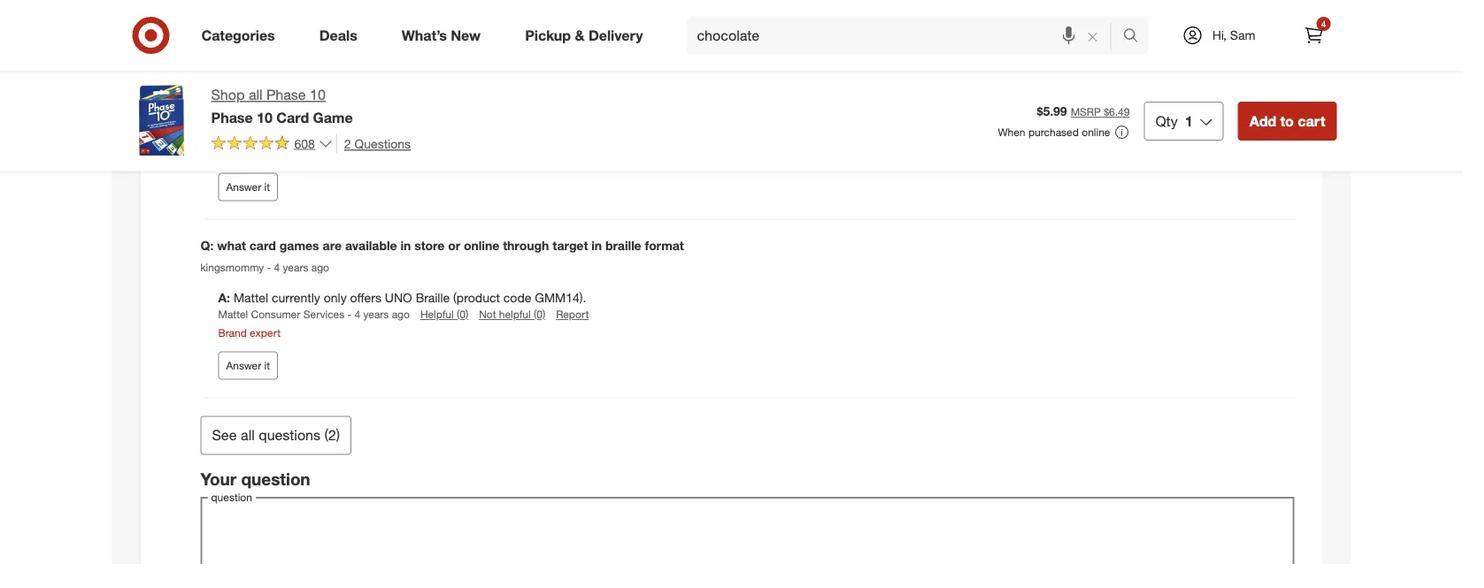Task type: vqa. For each thing, say whether or not it's contained in the screenshot.
the Q: for Q: what card games are available in store or online through target in braille format
yes



Task type: locate. For each thing, give the bounding box(es) containing it.
1 down approximately
[[355, 129, 361, 143]]

1 vertical spatial answer
[[226, 359, 261, 373]]

4.5".
[[431, 112, 456, 127]]

answer it down 608 link
[[226, 181, 270, 194]]

2 vertical spatial mattel
[[218, 308, 248, 321]]

1 down "what"
[[232, 82, 238, 96]]

1 consumer from the top
[[251, 129, 300, 143]]

0 vertical spatial consumer
[[251, 129, 300, 143]]

q: for q: what is the size (height and width) of each card?
[[201, 59, 214, 74]]

1 brand from the top
[[218, 148, 247, 161]]

helpful
[[499, 308, 531, 321]]

2 answer it button from the top
[[218, 352, 278, 380]]

0 vertical spatial year
[[241, 82, 261, 96]]

deals
[[319, 27, 357, 44]]

- right bills
[[225, 82, 229, 96]]

pickup & delivery
[[525, 27, 643, 44]]

answer it button
[[218, 173, 278, 201], [218, 352, 278, 380]]

1 horizontal spatial in
[[592, 238, 602, 253]]

phase down shop
[[211, 109, 253, 126]]

1 vertical spatial consumer
[[251, 308, 300, 321]]

mattel
[[218, 129, 248, 143], [234, 290, 268, 306], [218, 308, 248, 321]]

q: left what
[[201, 238, 214, 253]]

1 vertical spatial services
[[303, 308, 345, 321]]

1 (0) from the left
[[457, 308, 469, 321]]

online right or
[[464, 238, 500, 253]]

available
[[345, 238, 397, 253]]

answer for the
[[226, 181, 261, 194]]

1 vertical spatial 2
[[328, 427, 336, 444]]

it for currently
[[264, 359, 270, 373]]

card
[[250, 238, 276, 253]]

year inside the "q: what is the size (height and width) of each card? bills - 1 year ago"
[[241, 82, 261, 96]]

0 vertical spatial a:
[[218, 112, 230, 127]]

image of phase 10 card game image
[[126, 85, 197, 156]]

q: what is the size (height and width) of each card? bills - 1 year ago
[[201, 59, 503, 96]]

purchased
[[1029, 126, 1079, 139]]

what's
[[402, 27, 447, 44]]

mattel for the cards are approximately 3.5" x 4.5".
[[218, 129, 248, 143]]

2
[[344, 136, 351, 151], [328, 427, 336, 444]]

1 vertical spatial brand expert
[[218, 327, 281, 340]]

0 horizontal spatial (0)
[[457, 308, 469, 321]]

consumer for cards
[[251, 129, 300, 143]]

0 vertical spatial answer it button
[[218, 173, 278, 201]]

online
[[1082, 126, 1111, 139], [464, 238, 500, 253]]

in right target
[[592, 238, 602, 253]]

online down the msrp
[[1082, 126, 1111, 139]]

ago down a: mattel currently only offers uno braille (product code gmm14).
[[392, 308, 410, 321]]

4 down card
[[274, 261, 280, 274]]

are up mattel consumer services - 1 year ago
[[292, 112, 310, 127]]

consumer
[[251, 129, 300, 143], [251, 308, 300, 321]]

2 a: from the top
[[218, 290, 230, 306]]

1 it from the top
[[264, 181, 270, 194]]

0 vertical spatial 4
[[1322, 18, 1327, 29]]

1 vertical spatial years
[[364, 308, 389, 321]]

0 horizontal spatial online
[[464, 238, 500, 253]]

0 vertical spatial q:
[[201, 59, 214, 74]]

mattel for mattel currently only offers uno braille (product code gmm14).
[[218, 308, 248, 321]]

q: up bills
[[201, 59, 214, 74]]

10
[[310, 86, 326, 104], [257, 109, 273, 126]]

0 horizontal spatial years
[[283, 261, 308, 274]]

0 vertical spatial online
[[1082, 126, 1111, 139]]

0 vertical spatial brand expert
[[218, 148, 281, 161]]

phase up 'card'
[[267, 86, 306, 104]]

0 horizontal spatial 10
[[257, 109, 273, 126]]

1 horizontal spatial 2
[[344, 136, 351, 151]]

4 down offers
[[355, 308, 361, 321]]

2 (0) from the left
[[534, 308, 546, 321]]

0 vertical spatial years
[[283, 261, 308, 274]]

answer it up see
[[226, 359, 270, 373]]

1 vertical spatial answer it button
[[218, 352, 278, 380]]

0 vertical spatial answer
[[226, 181, 261, 194]]

it down mattel consumer services - 4 years ago
[[264, 359, 270, 373]]

(0) down (product
[[457, 308, 469, 321]]

see
[[212, 427, 237, 444]]

ago down the the
[[264, 82, 282, 96]]

1 horizontal spatial online
[[1082, 126, 1111, 139]]

0 vertical spatial expert
[[250, 148, 281, 161]]

2 down approximately
[[344, 136, 351, 151]]

1 vertical spatial all
[[241, 427, 255, 444]]

qty
[[1156, 112, 1178, 130]]

expert down cards
[[250, 148, 281, 161]]

brand
[[218, 148, 247, 161], [218, 327, 247, 340]]

answer down 608 link
[[226, 181, 261, 194]]

are
[[292, 112, 310, 127], [323, 238, 342, 253]]

- down offers
[[348, 308, 352, 321]]

ago inside 'q: what card games are available in store or online through target in braille format kingsmommy - 4 years ago'
[[311, 261, 329, 274]]

in left store
[[401, 238, 411, 253]]

2 expert from the top
[[250, 327, 281, 340]]

1 brand expert from the top
[[218, 148, 281, 161]]

the
[[234, 112, 254, 127]]

year down is
[[241, 82, 261, 96]]

2 answer it from the top
[[226, 359, 270, 373]]

are right games
[[323, 238, 342, 253]]

1 horizontal spatial are
[[323, 238, 342, 253]]

categories
[[201, 27, 275, 44]]

or
[[448, 238, 461, 253]]

1
[[232, 82, 238, 96], [1185, 112, 1193, 130], [355, 129, 361, 143]]

answer it
[[226, 181, 270, 194], [226, 359, 270, 373]]

card
[[277, 109, 309, 126]]

services
[[303, 129, 345, 143], [303, 308, 345, 321]]

0 vertical spatial brand
[[218, 148, 247, 161]]

brand expert for the
[[218, 148, 281, 161]]

q: inside 'q: what card games are available in store or online through target in braille format kingsmommy - 4 years ago'
[[201, 238, 214, 253]]

1 horizontal spatial 10
[[310, 86, 326, 104]]

1 horizontal spatial 4
[[355, 308, 361, 321]]

ago down 3.5"
[[387, 129, 405, 143]]

1 vertical spatial expert
[[250, 327, 281, 340]]

expert for currently
[[250, 327, 281, 340]]

ago inside the "q: what is the size (height and width) of each card? bills - 1 year ago"
[[264, 82, 282, 96]]

1 vertical spatial online
[[464, 238, 500, 253]]

2 brand expert from the top
[[218, 327, 281, 340]]

answer it for the
[[226, 181, 270, 194]]

1 vertical spatial 4
[[274, 261, 280, 274]]

0 vertical spatial all
[[249, 86, 263, 104]]

consumer down currently
[[251, 308, 300, 321]]

braille
[[606, 238, 642, 253]]

2 brand from the top
[[218, 327, 247, 340]]

expert down currently
[[250, 327, 281, 340]]

answer for mattel
[[226, 359, 261, 373]]

0 horizontal spatial phase
[[211, 109, 253, 126]]

years down offers
[[364, 308, 389, 321]]

2 it from the top
[[264, 359, 270, 373]]

q: inside the "q: what is the size (height and width) of each card? bills - 1 year ago"
[[201, 59, 214, 74]]

0 vertical spatial it
[[264, 181, 270, 194]]

a: left the
[[218, 112, 230, 127]]

ago down games
[[311, 261, 329, 274]]

1 vertical spatial answer it
[[226, 359, 270, 373]]

a: for a: mattel currently only offers uno braille (product code gmm14).
[[218, 290, 230, 306]]

10 right the
[[257, 109, 273, 126]]

phase
[[267, 86, 306, 104], [211, 109, 253, 126]]

2 services from the top
[[303, 308, 345, 321]]

answer it button down 608 link
[[218, 173, 278, 201]]

1 vertical spatial brand
[[218, 327, 247, 340]]

q: for q: what card games are available in store or online through target in braille format
[[201, 238, 214, 253]]

2 consumer from the top
[[251, 308, 300, 321]]

1 vertical spatial are
[[323, 238, 342, 253]]

format
[[645, 238, 684, 253]]

brand expert down the
[[218, 148, 281, 161]]

years down games
[[283, 261, 308, 274]]

None text field
[[201, 498, 1295, 565]]

pickup
[[525, 27, 571, 44]]

services for only
[[303, 308, 345, 321]]

cards
[[258, 112, 289, 127]]

are inside 'q: what card games are available in store or online through target in braille format kingsmommy - 4 years ago'
[[323, 238, 342, 253]]

consumer down cards
[[251, 129, 300, 143]]

1 vertical spatial mattel
[[234, 290, 268, 306]]

questions
[[355, 136, 411, 151]]

answer
[[226, 181, 261, 194], [226, 359, 261, 373]]

1 right qty
[[1185, 112, 1193, 130]]

a:
[[218, 112, 230, 127], [218, 290, 230, 306]]

1 answer it from the top
[[226, 181, 270, 194]]

expert for cards
[[250, 148, 281, 161]]

a: for a: the cards are approximately 3.5" x 4.5".
[[218, 112, 230, 127]]

0 horizontal spatial in
[[401, 238, 411, 253]]

4 link
[[1295, 16, 1334, 55]]

1 horizontal spatial year
[[364, 129, 384, 143]]

0 vertical spatial services
[[303, 129, 345, 143]]

0 horizontal spatial year
[[241, 82, 261, 96]]

0 vertical spatial answer it
[[226, 181, 270, 194]]

uno
[[385, 290, 412, 306]]

0 vertical spatial 2
[[344, 136, 351, 151]]

consumer for currently
[[251, 308, 300, 321]]

1 horizontal spatial (0)
[[534, 308, 546, 321]]

to
[[1281, 112, 1294, 130]]

1 horizontal spatial phase
[[267, 86, 306, 104]]

1 vertical spatial a:
[[218, 290, 230, 306]]

it for cards
[[264, 181, 270, 194]]

1 vertical spatial it
[[264, 359, 270, 373]]

see all questions ( 2 )
[[212, 427, 340, 444]]

0 vertical spatial mattel
[[218, 129, 248, 143]]

4
[[1322, 18, 1327, 29], [274, 261, 280, 274], [355, 308, 361, 321]]

a: the cards are approximately 3.5" x 4.5".
[[218, 112, 456, 127]]

ago
[[264, 82, 282, 96], [387, 129, 405, 143], [311, 261, 329, 274], [392, 308, 410, 321]]

not helpful  (0)
[[479, 308, 546, 321]]

q&a (2) button
[[155, 0, 1309, 48]]

a: down kingsmommy
[[218, 290, 230, 306]]

1 vertical spatial q:
[[201, 238, 214, 253]]

- down card
[[267, 261, 271, 274]]

1 vertical spatial phase
[[211, 109, 253, 126]]

4 right sam
[[1322, 18, 1327, 29]]

mattel consumer services - 4 years ago
[[218, 308, 410, 321]]

all up the
[[249, 86, 263, 104]]

1 a: from the top
[[218, 112, 230, 127]]

it down 608 link
[[264, 181, 270, 194]]

all
[[249, 86, 263, 104], [241, 427, 255, 444]]

answer up see
[[226, 359, 261, 373]]

1 expert from the top
[[250, 148, 281, 161]]

0 horizontal spatial 1
[[232, 82, 238, 96]]

it
[[264, 181, 270, 194], [264, 359, 270, 373]]

brand down kingsmommy
[[218, 327, 247, 340]]

&
[[575, 27, 585, 44]]

2 answer from the top
[[226, 359, 261, 373]]

1 q: from the top
[[201, 59, 214, 74]]

1 services from the top
[[303, 129, 345, 143]]

1 answer it button from the top
[[218, 173, 278, 201]]

search
[[1115, 28, 1158, 46]]

services down only
[[303, 308, 345, 321]]

answer it button up see
[[218, 352, 278, 380]]

cart
[[1298, 112, 1326, 130]]

0 horizontal spatial 4
[[274, 261, 280, 274]]

2 right questions
[[328, 427, 336, 444]]

(0) right helpful
[[534, 308, 546, 321]]

1 answer from the top
[[226, 181, 261, 194]]

-
[[225, 82, 229, 96], [348, 129, 352, 143], [267, 261, 271, 274], [348, 308, 352, 321]]

year down approximately
[[364, 129, 384, 143]]

all inside the shop all phase 10 phase 10 card game
[[249, 86, 263, 104]]

brand expert down currently
[[218, 327, 281, 340]]

helpful
[[420, 308, 454, 321]]

0 horizontal spatial are
[[292, 112, 310, 127]]

0 vertical spatial phase
[[267, 86, 306, 104]]

brand down the
[[218, 148, 247, 161]]

bills
[[201, 82, 222, 96]]

questions
[[259, 427, 321, 444]]

all right see
[[241, 427, 255, 444]]

services down game
[[303, 129, 345, 143]]

10 up game
[[310, 86, 326, 104]]

2 q: from the top
[[201, 238, 214, 253]]

brand for the cards are approximately 3.5" x 4.5".
[[218, 148, 247, 161]]



Task type: describe. For each thing, give the bounding box(es) containing it.
2 questions link
[[336, 134, 411, 154]]

shop all phase 10 phase 10 card game
[[211, 86, 353, 126]]

sam
[[1231, 27, 1256, 43]]

(0) inside button
[[534, 308, 546, 321]]

kingsmommy
[[201, 261, 264, 274]]

answer it button for mattel
[[218, 352, 278, 380]]

)
[[336, 427, 340, 444]]

(
[[324, 427, 328, 444]]

1 horizontal spatial 1
[[355, 129, 361, 143]]

608
[[294, 136, 315, 151]]

(0) inside 'button'
[[457, 308, 469, 321]]

- down approximately
[[348, 129, 352, 143]]

add to cart
[[1250, 112, 1326, 130]]

not helpful  (0) button
[[479, 307, 546, 322]]

card?
[[470, 59, 503, 74]]

shop
[[211, 86, 245, 104]]

offers
[[350, 290, 382, 306]]

q&a
[[201, 9, 237, 30]]

4 inside 'q: what card games are available in store or online through target in braille format kingsmommy - 4 years ago'
[[274, 261, 280, 274]]

your question
[[201, 470, 310, 490]]

your
[[201, 470, 237, 490]]

not
[[479, 308, 496, 321]]

when
[[998, 126, 1026, 139]]

currently
[[272, 290, 320, 306]]

hi, sam
[[1213, 27, 1256, 43]]

target
[[553, 238, 588, 253]]

all for shop
[[249, 86, 263, 104]]

of
[[423, 59, 434, 74]]

- inside 'q: what card games are available in store or online through target in braille format kingsmommy - 4 years ago'
[[267, 261, 271, 274]]

answer it button for the
[[218, 173, 278, 201]]

size
[[287, 59, 310, 74]]

$5.99
[[1037, 104, 1068, 119]]

a: mattel currently only offers uno braille (product code gmm14).
[[218, 290, 587, 306]]

mattel consumer services - 1 year ago
[[218, 129, 405, 143]]

1 vertical spatial year
[[364, 129, 384, 143]]

game
[[313, 109, 353, 126]]

0 vertical spatial 10
[[310, 86, 326, 104]]

when purchased online
[[998, 126, 1111, 139]]

qty 1
[[1156, 112, 1193, 130]]

hi,
[[1213, 27, 1227, 43]]

games
[[280, 238, 319, 253]]

0 vertical spatial are
[[292, 112, 310, 127]]

What can we help you find? suggestions appear below search field
[[687, 16, 1128, 55]]

add to cart button
[[1238, 102, 1337, 141]]

through
[[503, 238, 549, 253]]

only
[[324, 290, 347, 306]]

msrp
[[1071, 105, 1101, 119]]

1 vertical spatial 10
[[257, 109, 273, 126]]

(product
[[453, 290, 500, 306]]

all for see
[[241, 427, 255, 444]]

add
[[1250, 112, 1277, 130]]

and
[[357, 59, 380, 74]]

2 horizontal spatial 1
[[1185, 112, 1193, 130]]

what's new
[[402, 27, 481, 44]]

2 in from the left
[[592, 238, 602, 253]]

is
[[251, 59, 261, 74]]

1 horizontal spatial years
[[364, 308, 389, 321]]

(2)
[[241, 9, 261, 30]]

approximately
[[313, 112, 392, 127]]

gmm14).
[[535, 290, 587, 306]]

0 horizontal spatial 2
[[328, 427, 336, 444]]

search button
[[1115, 16, 1158, 58]]

deals link
[[304, 16, 380, 55]]

helpful  (0)
[[420, 308, 469, 321]]

each
[[438, 59, 466, 74]]

608 link
[[211, 134, 333, 155]]

online inside 'q: what card games are available in store or online through target in braille format kingsmommy - 4 years ago'
[[464, 238, 500, 253]]

2 horizontal spatial 4
[[1322, 18, 1327, 29]]

pickup & delivery link
[[510, 16, 665, 55]]

x
[[421, 112, 427, 127]]

answer it for mattel
[[226, 359, 270, 373]]

width)
[[383, 59, 419, 74]]

- inside the "q: what is the size (height and width) of each card? bills - 1 year ago"
[[225, 82, 229, 96]]

what
[[217, 238, 246, 253]]

delivery
[[589, 27, 643, 44]]

what's new link
[[387, 16, 503, 55]]

the
[[264, 59, 283, 74]]

years inside 'q: what card games are available in store or online through target in braille format kingsmommy - 4 years ago'
[[283, 261, 308, 274]]

$6.49
[[1104, 105, 1130, 119]]

(height
[[313, 59, 354, 74]]

code
[[504, 290, 532, 306]]

2 vertical spatial 4
[[355, 308, 361, 321]]

2 inside the 2 questions link
[[344, 136, 351, 151]]

what
[[217, 59, 248, 74]]

helpful  (0) button
[[420, 307, 469, 322]]

brand for mattel currently only offers uno braille (product code gmm14).
[[218, 327, 247, 340]]

brand expert for mattel
[[218, 327, 281, 340]]

1 in from the left
[[401, 238, 411, 253]]

question
[[241, 470, 310, 490]]

braille
[[416, 290, 450, 306]]

new
[[451, 27, 481, 44]]

2 questions
[[344, 136, 411, 151]]

services for are
[[303, 129, 345, 143]]

categories link
[[186, 16, 297, 55]]

1 inside the "q: what is the size (height and width) of each card? bills - 1 year ago"
[[232, 82, 238, 96]]

report button
[[556, 307, 589, 322]]

3.5"
[[395, 112, 417, 127]]

q: what card games are available in store or online through target in braille format kingsmommy - 4 years ago
[[201, 238, 684, 274]]

report
[[556, 308, 589, 321]]

store
[[415, 238, 445, 253]]

q&a (2)
[[201, 9, 261, 30]]



